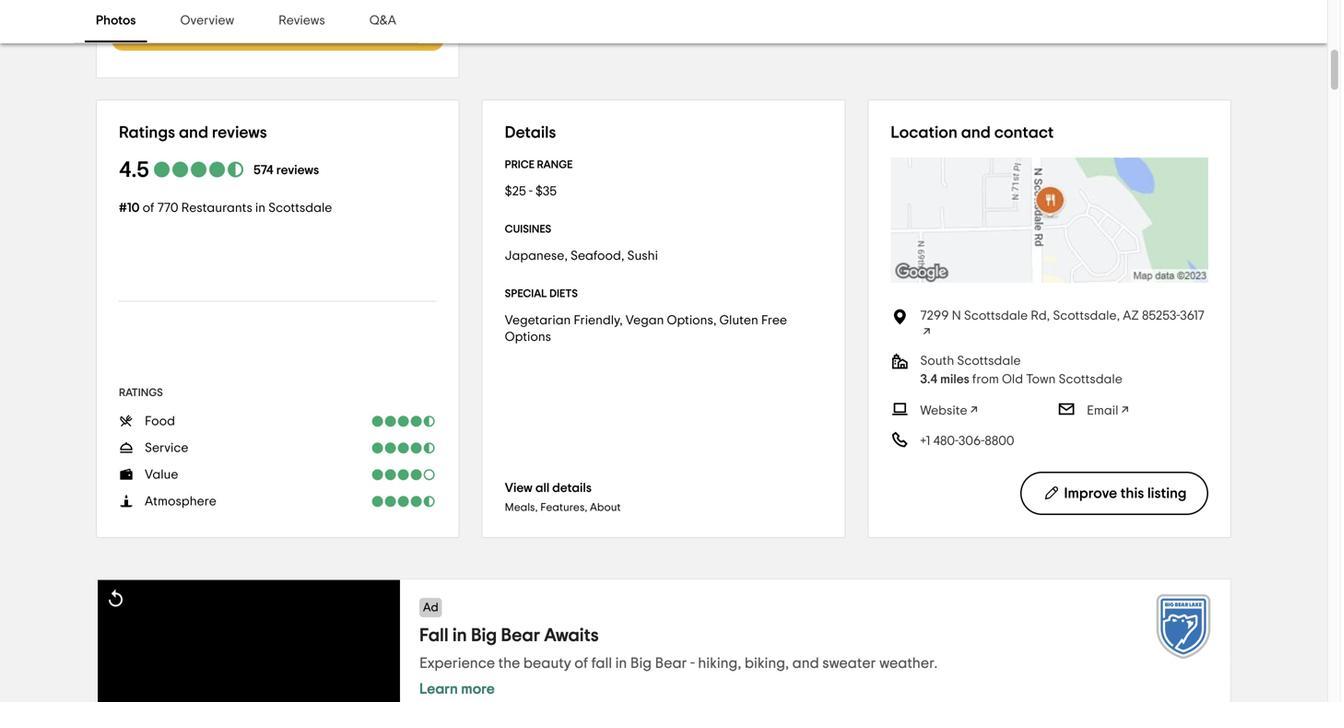Task type: vqa. For each thing, say whether or not it's contained in the screenshot.
the RATINGS
yes



Task type: locate. For each thing, give the bounding box(es) containing it.
south scottsdale 3.4 miles from old town scottsdale
[[920, 355, 1123, 386]]

south
[[920, 355, 954, 368]]

of
[[142, 202, 154, 215]]

all
[[535, 482, 550, 495]]

reviews link
[[267, 0, 336, 42]]

0 horizontal spatial and
[[179, 124, 208, 141]]

and
[[179, 124, 208, 141], [961, 124, 991, 141]]

scottsdale,
[[1053, 310, 1120, 323]]

0 vertical spatial reviews
[[212, 124, 267, 141]]

order online link
[[112, 18, 444, 51]]

770
[[157, 202, 178, 215]]

reviews up 574
[[212, 124, 267, 141]]

price
[[505, 159, 535, 171]]

7299 n scottsdale rd, scottsdale, az 85253-3617 link
[[920, 308, 1209, 341]]

order online
[[241, 28, 314, 41]]

order online button
[[112, 18, 444, 51]]

$25 - $35
[[505, 185, 557, 198]]

ratings
[[119, 124, 175, 141]]

7299 n scottsdale rd, scottsdale, az 85253-3617
[[920, 310, 1205, 323]]

+1 480-306-8800 link
[[891, 431, 1014, 449]]

2 and from the left
[[961, 124, 991, 141]]

in
[[255, 202, 266, 215]]

az
[[1123, 310, 1139, 323]]

listing
[[1148, 486, 1187, 501]]

website link
[[891, 400, 1057, 420]]

and for location
[[961, 124, 991, 141]]

q&a
[[369, 14, 396, 27]]

and left contact on the right of page
[[961, 124, 991, 141]]

1 and from the left
[[179, 124, 208, 141]]

ratings
[[119, 388, 163, 399]]

1 horizontal spatial reviews
[[276, 164, 319, 177]]

vegetarian friendly, vegan options, gluten free options
[[505, 314, 787, 344]]

8800
[[985, 435, 1014, 448]]

advertisement region
[[96, 579, 1232, 702]]

from
[[972, 373, 999, 386]]

japanese,
[[505, 250, 568, 263]]

1 horizontal spatial and
[[961, 124, 991, 141]]

3.4
[[920, 373, 938, 386]]

contact
[[994, 124, 1054, 141]]

order
[[241, 28, 276, 41]]

scottsdale
[[268, 202, 332, 215], [964, 310, 1028, 323], [957, 355, 1021, 368], [1059, 373, 1123, 386]]

reviews
[[212, 124, 267, 141], [276, 164, 319, 177]]

4.5
[[119, 159, 149, 182]]

0 horizontal spatial reviews
[[212, 124, 267, 141]]

location
[[891, 124, 958, 141]]

website
[[920, 405, 968, 418]]

improve this listing link
[[1020, 472, 1209, 515]]

and for ratings
[[179, 124, 208, 141]]

features,
[[540, 502, 588, 514]]

and right ratings
[[179, 124, 208, 141]]

reviews right 574
[[276, 164, 319, 177]]

overview link
[[169, 0, 245, 42]]

range
[[537, 159, 573, 171]]

#10
[[119, 202, 140, 215]]



Task type: describe. For each thing, give the bounding box(es) containing it.
$25
[[505, 185, 526, 198]]

scottsdale right in
[[268, 202, 332, 215]]

special
[[505, 289, 547, 300]]

online
[[279, 28, 314, 41]]

view
[[505, 482, 533, 495]]

diets
[[549, 289, 578, 300]]

gluten
[[719, 314, 758, 327]]

special diets
[[505, 289, 578, 300]]

photos
[[96, 14, 136, 27]]

options
[[505, 331, 551, 344]]

scottsdale up from
[[957, 355, 1021, 368]]

japanese, seafood, sushi
[[505, 250, 658, 263]]

1 vertical spatial reviews
[[276, 164, 319, 177]]

q&a link
[[358, 0, 407, 42]]

ratings and reviews
[[119, 124, 267, 141]]

view all details link
[[505, 480, 592, 497]]

photos link
[[85, 0, 147, 42]]

improve
[[1064, 486, 1117, 501]]

574
[[254, 164, 273, 177]]

restaurants
[[181, 202, 252, 215]]

town
[[1026, 373, 1056, 386]]

miles
[[940, 373, 970, 386]]

overview
[[180, 14, 234, 27]]

improve this listing
[[1064, 486, 1187, 501]]

details
[[552, 482, 592, 495]]

atmosphere
[[145, 496, 216, 508]]

details
[[505, 124, 556, 141]]

value
[[145, 469, 178, 482]]

old
[[1002, 373, 1023, 386]]

price range
[[505, 159, 573, 171]]

480-
[[933, 435, 959, 448]]

#10 of 770 restaurants in scottsdale
[[119, 202, 332, 215]]

view all details meals, features, about
[[505, 482, 621, 514]]

vegetarian
[[505, 314, 571, 327]]

restaurants in scottsdale link
[[181, 202, 332, 215]]

meals,
[[505, 502, 538, 514]]

about
[[590, 502, 621, 514]]

$35
[[536, 185, 557, 198]]

scottsdale up email link
[[1059, 373, 1123, 386]]

rd,
[[1031, 310, 1050, 323]]

scottsdale right n on the right
[[964, 310, 1028, 323]]

service
[[145, 442, 188, 455]]

-
[[529, 185, 533, 198]]

email
[[1087, 405, 1119, 418]]

85253-
[[1142, 310, 1180, 323]]

free
[[761, 314, 787, 327]]

+1
[[920, 435, 931, 448]]

this
[[1121, 486, 1144, 501]]

7299
[[920, 310, 949, 323]]

306-
[[959, 435, 985, 448]]

reviews
[[279, 14, 325, 27]]

email link
[[1057, 400, 1132, 419]]

574 reviews
[[254, 164, 319, 177]]

seafood,
[[571, 250, 625, 263]]

3617
[[1180, 310, 1205, 323]]

n
[[952, 310, 961, 323]]

+1 480-306-8800
[[920, 435, 1014, 448]]

location and contact
[[891, 124, 1054, 141]]

food
[[145, 415, 175, 428]]

options,
[[667, 314, 717, 327]]

sushi
[[627, 250, 658, 263]]

cuisines
[[505, 224, 551, 235]]

friendly,
[[574, 314, 623, 327]]

vegan
[[626, 314, 664, 327]]



